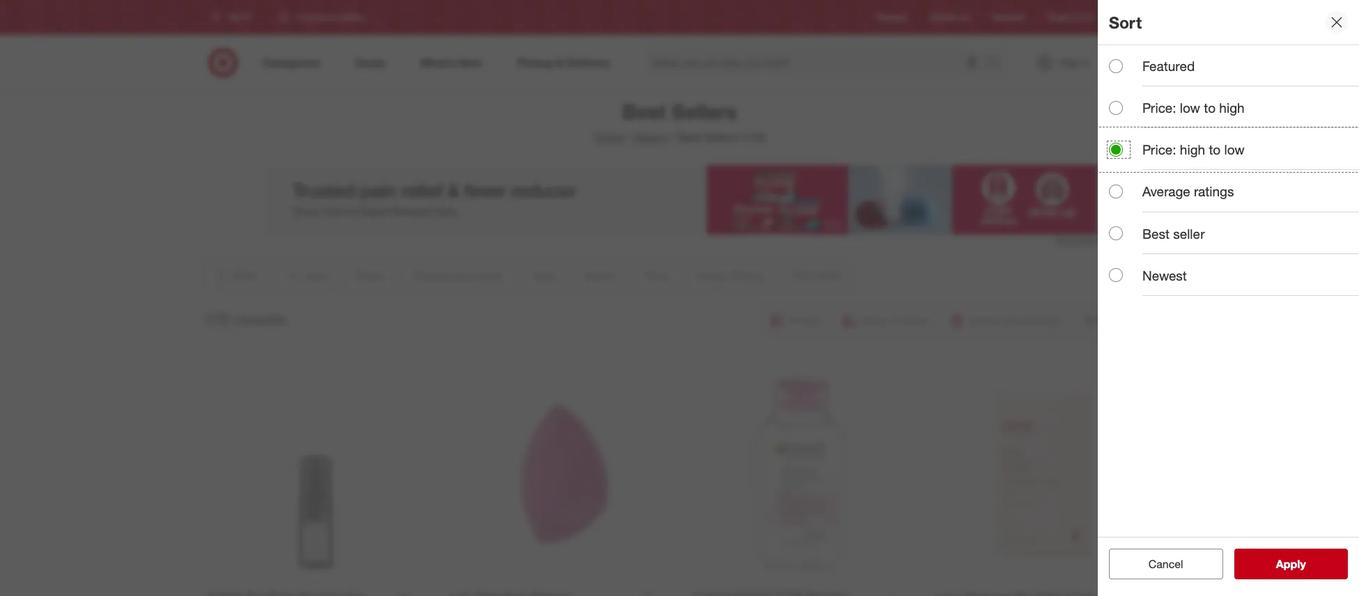 Task type: vqa. For each thing, say whether or not it's contained in the screenshot.
Pickup corresponding to Pickup & Delivery
no



Task type: locate. For each thing, give the bounding box(es) containing it.
1 vertical spatial target
[[594, 130, 624, 144]]

1 vertical spatial best
[[678, 130, 701, 144]]

0 vertical spatial low
[[1180, 100, 1200, 116]]

/ right beauty
[[672, 130, 675, 144]]

0 horizontal spatial /
[[627, 130, 631, 144]]

advertisement region
[[262, 165, 1098, 235]]

2 horizontal spatial best
[[1143, 225, 1170, 241]]

price: low to high
[[1143, 100, 1245, 116]]

to up the price: high to low
[[1204, 100, 1216, 116]]

high up the price: high to low
[[1220, 100, 1245, 116]]

low up ratings
[[1224, 142, 1245, 158]]

target circle link
[[1048, 11, 1094, 23]]

2 vertical spatial best
[[1143, 225, 1170, 241]]

0 vertical spatial target
[[1048, 12, 1070, 23]]

ad
[[959, 12, 970, 23]]

find stores
[[1117, 12, 1159, 23]]

0 horizontal spatial best
[[622, 99, 666, 124]]

find
[[1117, 12, 1133, 23]]

0 horizontal spatial target
[[594, 130, 624, 144]]

0 horizontal spatial low
[[1180, 100, 1200, 116]]

low
[[1180, 100, 1200, 116], [1224, 142, 1245, 158]]

sponsored
[[1056, 235, 1098, 246]]

best for seller
[[1143, 225, 1170, 241]]

apply
[[1276, 557, 1306, 571]]

best right beauty link
[[678, 130, 701, 144]]

best up beauty
[[622, 99, 666, 124]]

/ right target link
[[627, 130, 631, 144]]

0 horizontal spatial high
[[1180, 142, 1205, 158]]

1 horizontal spatial target
[[1048, 12, 1070, 23]]

price: for price: high to low
[[1143, 142, 1177, 158]]

1 vertical spatial high
[[1180, 142, 1205, 158]]

sellers
[[672, 99, 737, 124], [704, 130, 738, 144]]

best left "seller"
[[1143, 225, 1170, 241]]

1 price: from the top
[[1143, 100, 1177, 116]]

0 vertical spatial price:
[[1143, 100, 1177, 116]]

2 price: from the top
[[1143, 142, 1177, 158]]

1 vertical spatial to
[[1209, 142, 1221, 158]]

low up the price: high to low
[[1180, 100, 1200, 116]]

0 vertical spatial best
[[622, 99, 666, 124]]

1 vertical spatial price:
[[1143, 142, 1177, 158]]

high down price: low to high
[[1180, 142, 1205, 158]]

(176)
[[741, 130, 765, 144]]

target left beauty
[[594, 130, 624, 144]]

weekly ad
[[930, 12, 970, 23]]

high
[[1220, 100, 1245, 116], [1180, 142, 1205, 158]]

/
[[627, 130, 631, 144], [672, 130, 675, 144]]

1 horizontal spatial low
[[1224, 142, 1245, 158]]

176 results
[[203, 309, 286, 329]]

None radio
[[1109, 59, 1123, 73], [1109, 101, 1123, 115], [1109, 185, 1123, 199], [1109, 59, 1123, 73], [1109, 101, 1123, 115], [1109, 185, 1123, 199]]

average ratings
[[1143, 184, 1234, 200]]

0 vertical spatial sellers
[[672, 99, 737, 124]]

1 vertical spatial sellers
[[704, 130, 738, 144]]

target left "circle"
[[1048, 12, 1070, 23]]

apply button
[[1234, 549, 1348, 580]]

0 vertical spatial high
[[1220, 100, 1245, 116]]

2 / from the left
[[672, 130, 675, 144]]

stores
[[1135, 12, 1159, 23]]

1 horizontal spatial /
[[672, 130, 675, 144]]

search
[[981, 57, 1015, 71]]

target inside best sellers target / beauty / best sellers (176)
[[594, 130, 624, 144]]

best inside sort "dialog"
[[1143, 225, 1170, 241]]

to up ratings
[[1209, 142, 1221, 158]]

price: up average on the top of page
[[1143, 142, 1177, 158]]

price: down featured
[[1143, 100, 1177, 116]]

best seller
[[1143, 225, 1205, 241]]

best
[[622, 99, 666, 124], [678, 130, 701, 144], [1143, 225, 1170, 241]]

sort dialog
[[1098, 0, 1359, 596]]

price:
[[1143, 100, 1177, 116], [1143, 142, 1177, 158]]

None radio
[[1109, 143, 1123, 157], [1109, 227, 1123, 240], [1109, 268, 1123, 282], [1109, 143, 1123, 157], [1109, 227, 1123, 240], [1109, 268, 1123, 282]]

0 vertical spatial to
[[1204, 100, 1216, 116]]

target
[[1048, 12, 1070, 23], [594, 130, 624, 144]]

1 vertical spatial low
[[1224, 142, 1245, 158]]

to
[[1204, 100, 1216, 116], [1209, 142, 1221, 158]]

1 horizontal spatial best
[[678, 130, 701, 144]]



Task type: describe. For each thing, give the bounding box(es) containing it.
beauty link
[[634, 130, 669, 144]]

cancel
[[1149, 557, 1183, 571]]

redcard
[[992, 12, 1025, 23]]

price: high to low
[[1143, 142, 1245, 158]]

circle
[[1073, 12, 1094, 23]]

registry link
[[877, 11, 908, 23]]

seller
[[1173, 225, 1205, 241]]

redcard link
[[992, 11, 1025, 23]]

find stores link
[[1117, 11, 1159, 23]]

newest
[[1143, 267, 1187, 283]]

ratings
[[1194, 184, 1234, 200]]

1 horizontal spatial high
[[1220, 100, 1245, 116]]

average
[[1143, 184, 1191, 200]]

What can we help you find? suggestions appear below search field
[[644, 47, 991, 78]]

beauty
[[634, 130, 669, 144]]

sort
[[1109, 12, 1142, 32]]

target circle
[[1048, 12, 1094, 23]]

target link
[[594, 130, 624, 144]]

registry
[[877, 12, 908, 23]]

to for high
[[1204, 100, 1216, 116]]

results
[[234, 309, 286, 329]]

cancel button
[[1109, 549, 1223, 580]]

best for sellers
[[622, 99, 666, 124]]

target inside 'link'
[[1048, 12, 1070, 23]]

weekly ad link
[[930, 11, 970, 23]]

featured
[[1143, 58, 1195, 74]]

search button
[[981, 47, 1015, 81]]

weekly
[[930, 12, 957, 23]]

176
[[203, 309, 230, 329]]

1 / from the left
[[627, 130, 631, 144]]

price: for price: low to high
[[1143, 100, 1177, 116]]

best sellers target / beauty / best sellers (176)
[[594, 99, 765, 144]]

to for low
[[1209, 142, 1221, 158]]



